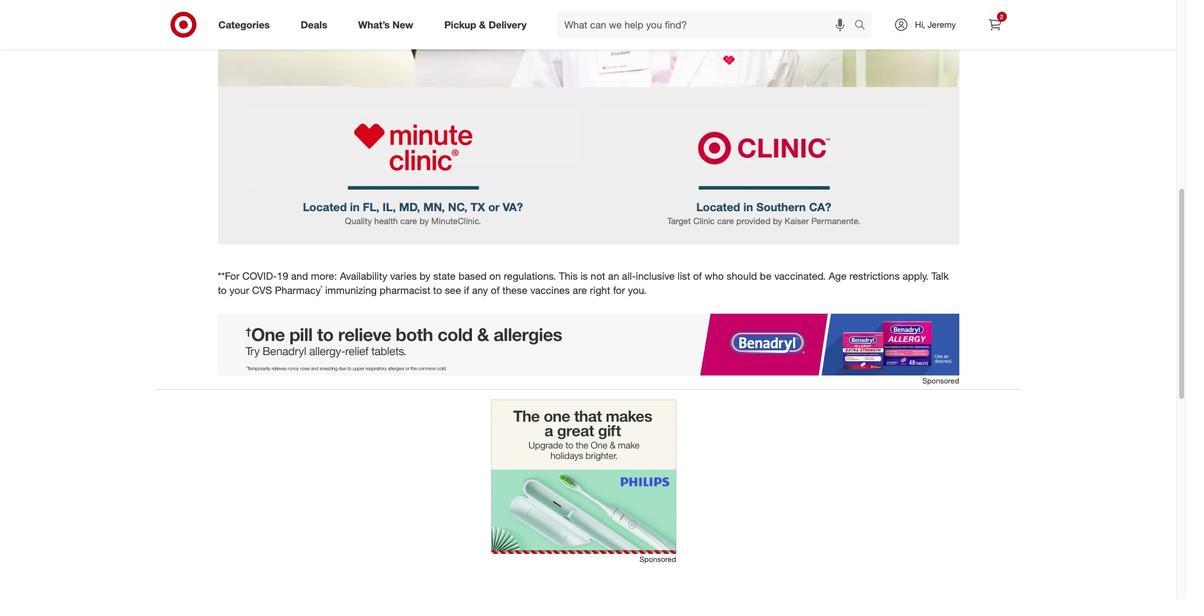 Task type: locate. For each thing, give the bounding box(es) containing it.
availability
[[340, 270, 387, 282]]

by inside the located in fl, il, md, mn, nc, tx or va? quality health care by minuteclinic.
[[420, 215, 429, 226]]

to down **for
[[218, 284, 227, 297]]

2 located from the left
[[697, 200, 741, 214]]

search
[[849, 20, 879, 32]]

care inside the located in fl, il, md, mn, nc, tx or va? quality health care by minuteclinic.
[[400, 215, 417, 226]]

southern
[[757, 200, 806, 214]]

apply.
[[903, 270, 929, 282]]

**for
[[218, 270, 240, 282]]

should
[[727, 270, 757, 282]]

of down "on"
[[491, 284, 500, 297]]

what's
[[358, 18, 390, 31]]

2 in from the left
[[744, 200, 753, 214]]

in up provided
[[744, 200, 753, 214]]

1 horizontal spatial in
[[744, 200, 753, 214]]

located up clinic
[[697, 200, 741, 214]]

this
[[559, 270, 578, 282]]

md,
[[399, 200, 420, 214]]

right
[[590, 284, 611, 297]]

by down mn,
[[420, 215, 429, 226]]

2 to from the left
[[433, 284, 442, 297]]

located
[[303, 200, 347, 214], [697, 200, 741, 214]]

2
[[1000, 13, 1004, 20]]

care right clinic
[[717, 215, 734, 226]]

state
[[433, 270, 456, 282]]

&
[[479, 18, 486, 31]]

cvs
[[252, 284, 272, 297]]

see
[[445, 284, 461, 297]]

advertisement region
[[218, 314, 960, 376], [491, 400, 676, 554]]

your
[[230, 284, 249, 297]]

1 horizontal spatial of
[[693, 270, 702, 282]]

pickup & delivery
[[444, 18, 527, 31]]

located inside the located in fl, il, md, mn, nc, tx or va? quality health care by minuteclinic.
[[303, 200, 347, 214]]

by down southern
[[773, 215, 783, 226]]

not
[[591, 270, 606, 282]]

health
[[374, 215, 398, 226]]

1 horizontal spatial care
[[717, 215, 734, 226]]

by
[[420, 215, 429, 226], [773, 215, 783, 226], [420, 270, 431, 282]]

1 in from the left
[[350, 200, 360, 214]]

2 care from the left
[[717, 215, 734, 226]]

0 horizontal spatial sponsored
[[640, 555, 676, 564]]

1 vertical spatial sponsored
[[640, 555, 676, 564]]

located for located in fl, il, md, mn, nc, tx or va?
[[303, 200, 347, 214]]

ca?
[[809, 200, 832, 214]]

in up quality
[[350, 200, 360, 214]]

of
[[693, 270, 702, 282], [491, 284, 500, 297]]

1 horizontal spatial located
[[697, 200, 741, 214]]

None text field
[[566, 599, 699, 599]]

19
[[277, 270, 288, 282]]

categories
[[218, 18, 270, 31]]

based
[[459, 270, 487, 282]]

0 horizontal spatial to
[[218, 284, 227, 297]]

sponsored for topmost advertisement region
[[923, 377, 960, 386]]

of right list
[[693, 270, 702, 282]]

located in southern ca? target clinic care provided by kaiser permanente.
[[668, 200, 861, 226]]

0 horizontal spatial care
[[400, 215, 417, 226]]

1 vertical spatial advertisement region
[[491, 400, 676, 554]]

0 vertical spatial sponsored
[[923, 377, 960, 386]]

sponsored
[[923, 377, 960, 386], [640, 555, 676, 564]]

care
[[400, 215, 417, 226], [717, 215, 734, 226]]

clinic
[[694, 215, 715, 226]]

1 located from the left
[[303, 200, 347, 214]]

nc,
[[448, 200, 468, 214]]

What can we help you find? suggestions appear below search field
[[557, 11, 858, 38]]

pickup
[[444, 18, 477, 31]]

by left state
[[420, 270, 431, 282]]

located for located in southern ca?
[[697, 200, 741, 214]]

in
[[350, 200, 360, 214], [744, 200, 753, 214]]

1 to from the left
[[218, 284, 227, 297]]

to inside **for covid-19 and more: availability varies by state based on regulations. this is not an all‐inclusive list of who should be vaccinated. age restrictions apply. talk to your cvs pharmacy
[[218, 284, 227, 297]]

categories link
[[208, 11, 285, 38]]

in inside the located in fl, il, md, mn, nc, tx or va? quality health care by minuteclinic.
[[350, 200, 360, 214]]

all‐inclusive
[[622, 270, 675, 282]]

care inside located in southern ca? target clinic care provided by kaiser permanente.
[[717, 215, 734, 226]]

1 horizontal spatial to
[[433, 284, 442, 297]]

located inside located in southern ca? target clinic care provided by kaiser permanente.
[[697, 200, 741, 214]]

to
[[218, 284, 227, 297], [433, 284, 442, 297]]

in inside located in southern ca? target clinic care provided by kaiser permanente.
[[744, 200, 753, 214]]

**for covid-19 and more: availability varies by state based on regulations. this is not an all‐inclusive list of who should be vaccinated. age restrictions apply. talk to your cvs pharmacy
[[218, 270, 949, 297]]

located up quality
[[303, 200, 347, 214]]

0 horizontal spatial located
[[303, 200, 347, 214]]

va?
[[503, 200, 523, 214]]

1 horizontal spatial sponsored
[[923, 377, 960, 386]]

vaccines
[[531, 284, 570, 297]]

any
[[472, 284, 488, 297]]

covid-
[[242, 270, 277, 282]]

kaiser
[[785, 215, 809, 226]]

0 horizontal spatial in
[[350, 200, 360, 214]]

fl,
[[363, 200, 380, 214]]

1 vertical spatial of
[[491, 284, 500, 297]]

to left see on the top left
[[433, 284, 442, 297]]

regulations.
[[504, 270, 556, 282]]

0 vertical spatial of
[[693, 270, 702, 282]]

pickup & delivery link
[[434, 11, 542, 38]]

care down md, at top
[[400, 215, 417, 226]]

immunizing
[[325, 284, 377, 297]]

1 care from the left
[[400, 215, 417, 226]]

sponsored for bottommost advertisement region
[[640, 555, 676, 564]]

mn,
[[424, 200, 445, 214]]

0 horizontal spatial of
[[491, 284, 500, 297]]

in for southern
[[744, 200, 753, 214]]



Task type: describe. For each thing, give the bounding box(es) containing it.
talk
[[932, 270, 949, 282]]

what's new link
[[348, 11, 429, 38]]

by inside located in southern ca? target clinic care provided by kaiser permanente.
[[773, 215, 783, 226]]

pharmacist
[[380, 284, 431, 297]]

varies
[[390, 270, 417, 282]]

deals link
[[290, 11, 343, 38]]

on
[[490, 270, 501, 282]]

of inside **for covid-19 and more: availability varies by state based on regulations. this is not an all‐inclusive list of who should be vaccinated. age restrictions apply. talk to your cvs pharmacy
[[693, 270, 702, 282]]

is
[[581, 270, 588, 282]]

these
[[503, 284, 528, 297]]

minuteclinic.
[[431, 215, 481, 226]]

hi,
[[916, 19, 926, 30]]

to inside ® immunizing pharmacist to see if any of these vaccines are right for you.
[[433, 284, 442, 297]]

jeremy
[[928, 19, 956, 30]]

®
[[321, 284, 323, 291]]

an
[[608, 270, 619, 282]]

or
[[489, 200, 500, 214]]

tx
[[471, 200, 485, 214]]

quality
[[345, 215, 372, 226]]

permanente.
[[812, 215, 861, 226]]

® immunizing pharmacist to see if any of these vaccines are right for you.
[[321, 284, 647, 297]]

new
[[393, 18, 414, 31]]

target
[[668, 215, 691, 226]]

for
[[613, 284, 625, 297]]

target clinic image
[[599, 107, 930, 190]]

what's new
[[358, 18, 414, 31]]

in for fl,
[[350, 200, 360, 214]]

located in fl, il, md, mn, nc, tx or va? quality health care by minuteclinic.
[[303, 200, 523, 226]]

il,
[[383, 200, 396, 214]]

deals
[[301, 18, 327, 31]]

restrictions
[[850, 270, 900, 282]]

and
[[291, 270, 308, 282]]

are
[[573, 284, 587, 297]]

if
[[464, 284, 469, 297]]

2 link
[[982, 11, 1009, 38]]

of inside ® immunizing pharmacist to see if any of these vaccines are right for you.
[[491, 284, 500, 297]]

hi, jeremy
[[916, 19, 956, 30]]

vaccinated.
[[775, 270, 826, 282]]

pharmacy
[[275, 284, 321, 297]]

age
[[829, 270, 847, 282]]

minute clinic image
[[248, 107, 579, 190]]

more:
[[311, 270, 337, 282]]

by inside **for covid-19 and more: availability varies by state based on regulations. this is not an all‐inclusive list of who should be vaccinated. age restrictions apply. talk to your cvs pharmacy
[[420, 270, 431, 282]]

search button
[[849, 11, 879, 41]]

you.
[[628, 284, 647, 297]]

who
[[705, 270, 724, 282]]

delivery
[[489, 18, 527, 31]]

provided
[[737, 215, 771, 226]]

0 vertical spatial advertisement region
[[218, 314, 960, 376]]

list
[[678, 270, 691, 282]]

be
[[760, 270, 772, 282]]



Task type: vqa. For each thing, say whether or not it's contained in the screenshot.
rightmost Beer
no



